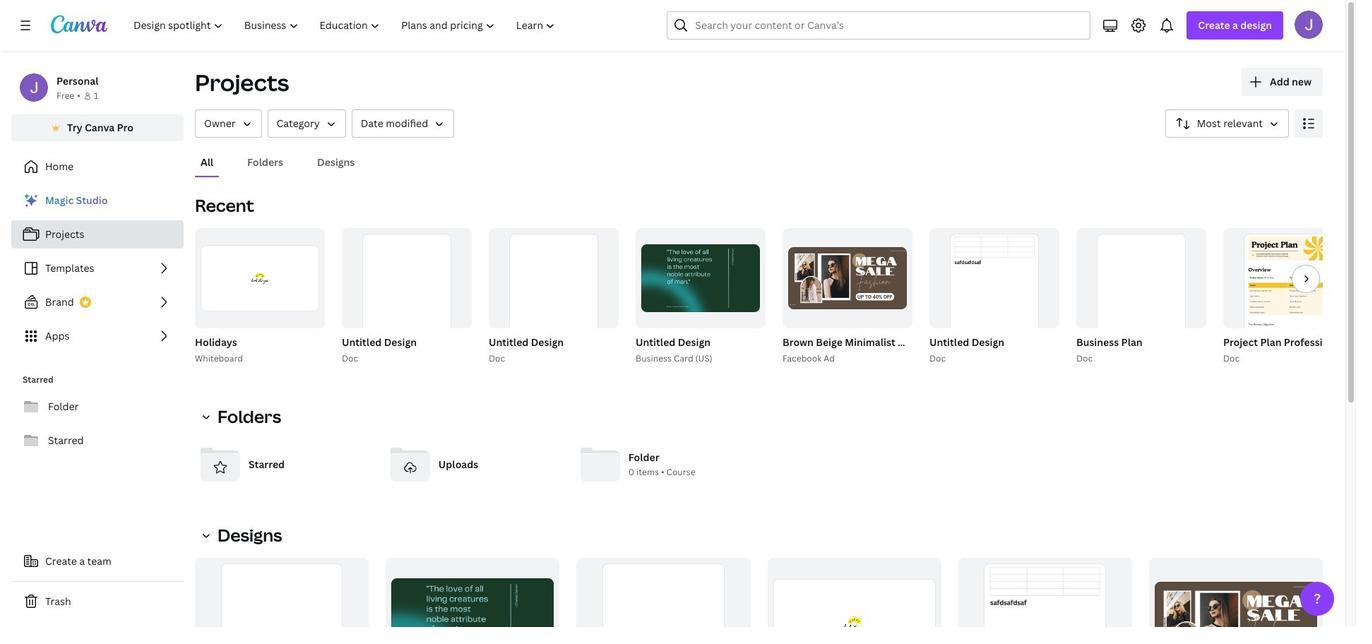 Task type: locate. For each thing, give the bounding box(es) containing it.
jacob simon image
[[1295, 11, 1323, 39]]

group
[[192, 228, 325, 366], [195, 228, 325, 328], [339, 228, 472, 366], [342, 228, 472, 360], [486, 228, 619, 366], [489, 228, 619, 360], [633, 228, 766, 366], [636, 228, 766, 328], [780, 228, 1050, 366], [783, 228, 913, 328], [927, 228, 1060, 366], [1074, 228, 1206, 366], [1076, 228, 1206, 360], [1221, 228, 1356, 366], [1223, 228, 1353, 360], [195, 558, 369, 627], [386, 558, 560, 627], [577, 558, 750, 627], [767, 558, 941, 627], [958, 558, 1132, 627], [1149, 558, 1323, 627]]

list
[[11, 186, 184, 350]]

Sort by button
[[1165, 109, 1289, 138]]

Owner button
[[195, 109, 262, 138]]

top level navigation element
[[124, 11, 568, 40]]

Search search field
[[695, 12, 1063, 39]]

None search field
[[667, 11, 1091, 40]]



Task type: describe. For each thing, give the bounding box(es) containing it.
Date modified button
[[352, 109, 454, 138]]

Category button
[[267, 109, 346, 138]]



Task type: vqa. For each thing, say whether or not it's contained in the screenshot.
Category button
yes



